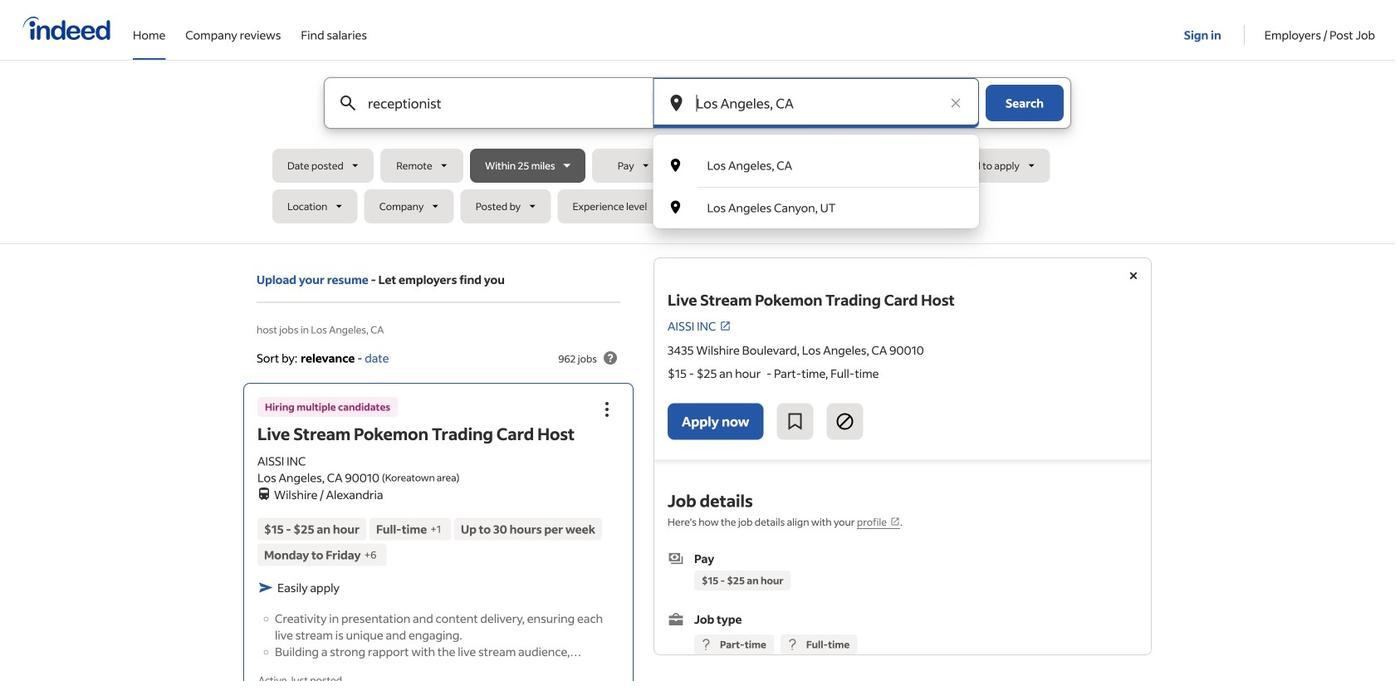 Task type: vqa. For each thing, say whether or not it's contained in the screenshot.
did
no



Task type: describe. For each thing, give the bounding box(es) containing it.
close job details image
[[1124, 266, 1144, 286]]

2 missing qualification image from the left
[[785, 637, 800, 652]]

job preferences (opens in a new window) image
[[890, 517, 900, 527]]

Edit location text field
[[693, 78, 939, 128]]

save this job image
[[785, 412, 805, 431]]

search suggestions list box
[[653, 145, 979, 229]]

1 missing qualification image from the left
[[699, 637, 714, 652]]



Task type: locate. For each thing, give the bounding box(es) containing it.
1 horizontal spatial missing qualification image
[[785, 637, 800, 652]]

missing qualification image
[[699, 637, 714, 652], [785, 637, 800, 652]]

transit information image
[[258, 484, 271, 500]]

not interested image
[[835, 412, 855, 431]]

aissi inc (opens in a new tab) image
[[720, 320, 731, 332]]

0 horizontal spatial missing qualification image
[[699, 637, 714, 652]]

help icon image
[[601, 348, 621, 368]]

None search field
[[272, 77, 1123, 230]]

job actions for live stream pokemon trading card host is collapsed image
[[597, 399, 617, 419]]

search: Job title, keywords, or company text field
[[365, 78, 624, 128]]

clear location input image
[[948, 95, 964, 111]]



